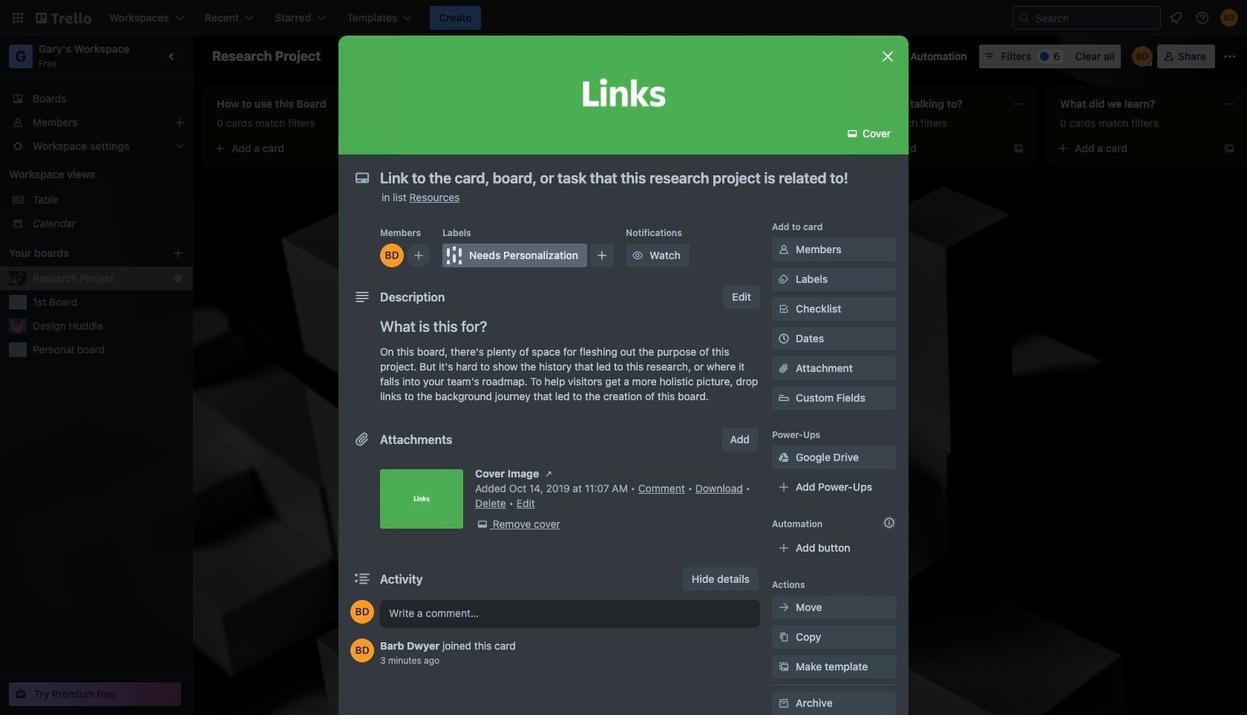 Task type: locate. For each thing, give the bounding box(es) containing it.
None text field
[[373, 165, 863, 192]]

2 vertical spatial color: black, title: "needs personalization" element
[[428, 325, 458, 331]]

create from template… image
[[380, 143, 392, 154], [1013, 143, 1025, 154], [802, 418, 814, 430]]

barb dwyer (barbdwyer3) image
[[1221, 9, 1239, 27]]

color: black, title: "needs personalization" element
[[428, 195, 458, 201], [443, 244, 588, 267], [428, 325, 458, 331]]

close dialog image
[[879, 48, 897, 65]]

sm image
[[890, 45, 911, 65], [845, 126, 860, 141], [777, 272, 792, 287], [777, 450, 792, 465], [542, 466, 557, 481], [777, 600, 792, 615], [777, 696, 792, 711]]

2 horizontal spatial create from template… image
[[1013, 143, 1025, 154]]

Board name text field
[[205, 45, 328, 68]]

1 horizontal spatial create from template… image
[[802, 418, 814, 430]]

barb dwyer (barbdwyer3) image
[[1133, 46, 1153, 67], [585, 237, 603, 255], [380, 244, 404, 267], [351, 600, 374, 624], [351, 639, 374, 663]]

0 vertical spatial color: black, title: "needs personalization" element
[[428, 195, 458, 201]]

sm image
[[777, 242, 792, 257], [631, 248, 646, 263], [475, 517, 490, 532], [777, 630, 792, 645], [777, 660, 792, 674]]

show menu image
[[1223, 49, 1238, 64]]

open information menu image
[[1196, 10, 1211, 25]]

add board image
[[172, 247, 184, 259]]

your boards with 4 items element
[[9, 244, 150, 262]]



Task type: vqa. For each thing, say whether or not it's contained in the screenshot.
Barb Dwyer (barbdwyer3) image in the Primary element
yes



Task type: describe. For each thing, give the bounding box(es) containing it.
star or unstar board image
[[337, 51, 349, 62]]

primary element
[[0, 0, 1248, 36]]

add members to card image
[[413, 248, 425, 263]]

Write a comment text field
[[380, 600, 761, 627]]

search image
[[1019, 12, 1031, 24]]

Search field
[[1031, 7, 1161, 28]]

0 notifications image
[[1168, 9, 1185, 27]]

starred icon image
[[172, 273, 184, 284]]

create from template… image
[[1224, 143, 1236, 154]]

1 vertical spatial color: black, title: "needs personalization" element
[[443, 244, 588, 267]]

0 horizontal spatial create from template… image
[[380, 143, 392, 154]]



